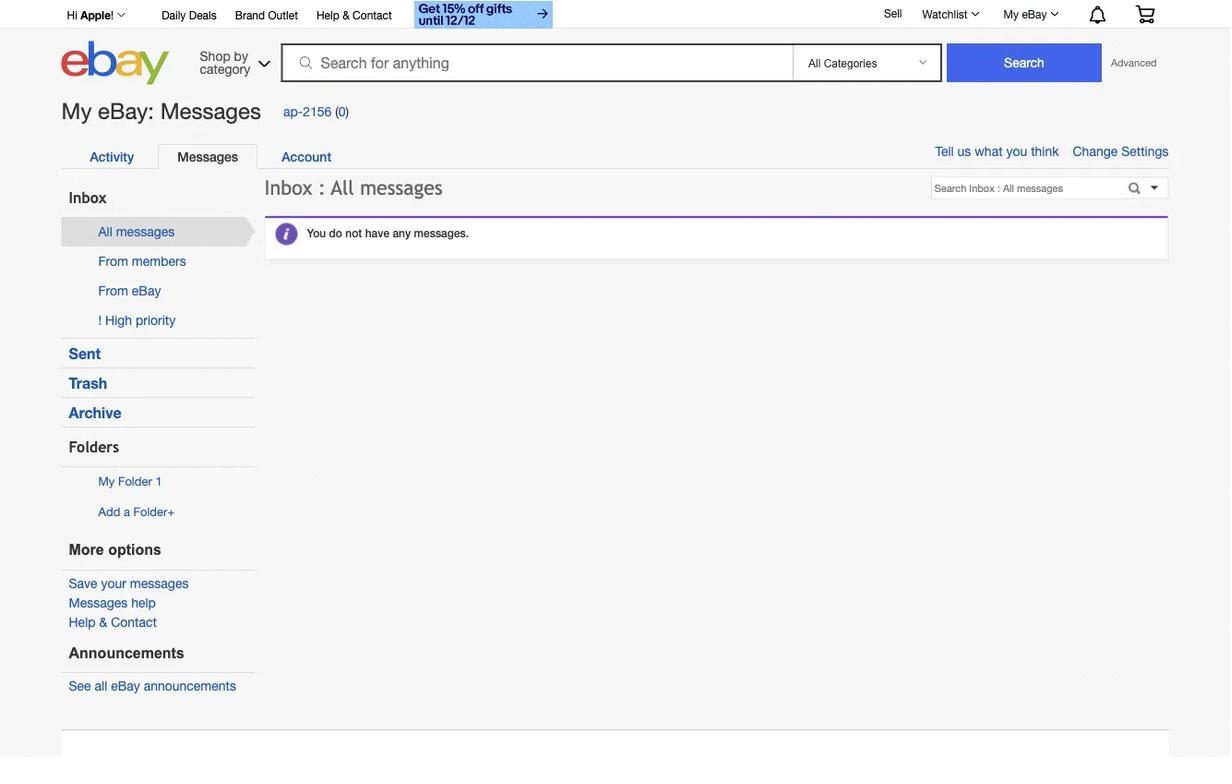 Task type: describe. For each thing, give the bounding box(es) containing it.
inbox for inbox : all messages
[[265, 176, 313, 199]]

you
[[307, 227, 326, 240]]

ebay:
[[98, 98, 154, 124]]

from for from ebay
[[98, 283, 128, 298]]

inbox for inbox
[[69, 189, 107, 206]]

Search for anything text field
[[284, 45, 790, 80]]

messages help link
[[69, 595, 156, 610]]

watchlist link
[[913, 3, 989, 25]]

your
[[101, 576, 126, 591]]

Search Inbox : All messages text field
[[933, 178, 1123, 198]]

options
[[108, 542, 162, 558]]

brand outlet link
[[235, 6, 298, 26]]

trash link
[[69, 374, 107, 392]]

think
[[1032, 144, 1060, 159]]

tab list containing activity
[[71, 144, 1150, 169]]

account navigation
[[57, 0, 1170, 31]]

0 vertical spatial folder
[[118, 474, 152, 489]]

not
[[346, 227, 362, 240]]

sell
[[885, 7, 903, 20]]

shop by category banner
[[57, 0, 1170, 90]]

my for my ebay
[[1004, 7, 1020, 20]]

trash
[[69, 374, 107, 392]]

messages inside messages link
[[178, 148, 238, 164]]

0 horizontal spatial all
[[98, 224, 112, 239]]

you do not have any messages.
[[307, 227, 469, 240]]

members
[[132, 253, 186, 269]]

1
[[155, 474, 162, 489]]

ap-
[[283, 103, 303, 119]]

account link
[[262, 144, 351, 169]]

shop by category button
[[192, 41, 275, 81]]

do
[[329, 227, 343, 240]]

! high priority link
[[98, 313, 176, 328]]

hi apple !
[[67, 8, 114, 21]]

1 vertical spatial folder
[[133, 504, 167, 519]]

have
[[365, 227, 390, 240]]

announcements
[[69, 644, 185, 661]]

save
[[69, 576, 98, 591]]

& inside save your messages messages help help & contact
[[99, 614, 107, 630]]

activity
[[90, 148, 134, 164]]

tell us what you think link
[[936, 144, 1074, 159]]

from for from members
[[98, 253, 128, 269]]

high
[[105, 313, 132, 328]]

settings
[[1122, 144, 1170, 159]]

1 vertical spatial messages
[[116, 224, 175, 239]]

daily deals
[[162, 8, 217, 21]]

my folder 1
[[98, 474, 162, 489]]

help & contact
[[317, 8, 392, 21]]

change settings link
[[1074, 144, 1170, 159]]

:
[[319, 176, 326, 199]]

(
[[335, 103, 339, 119]]

0 link
[[339, 103, 346, 119]]

your shopping cart image
[[1135, 5, 1157, 23]]

0
[[339, 103, 346, 119]]

change settings
[[1074, 144, 1170, 159]]

what
[[975, 144, 1003, 159]]

outlet
[[268, 8, 298, 21]]

watchlist
[[923, 7, 968, 20]]

messages inside save your messages messages help help & contact
[[69, 595, 128, 610]]

2156
[[303, 103, 332, 119]]

you
[[1007, 144, 1028, 159]]

inbox : all messages
[[265, 176, 443, 199]]

ap-2156 ( 0 )
[[283, 103, 349, 119]]

help
[[131, 595, 156, 610]]

)
[[346, 103, 349, 119]]

more options
[[69, 542, 162, 558]]

messages inside save your messages messages help help & contact
[[130, 576, 189, 591]]

my for my folder 1
[[98, 474, 115, 489]]

shop
[[200, 48, 231, 63]]

1 horizontal spatial all
[[331, 176, 354, 199]]

folders
[[69, 438, 119, 455]]

daily deals link
[[162, 6, 217, 26]]

add a folder +
[[98, 504, 175, 519]]

1 vertical spatial !
[[98, 313, 102, 328]]



Task type: locate. For each thing, give the bounding box(es) containing it.
messages up any
[[360, 176, 443, 199]]

my for my ebay: messages
[[61, 98, 92, 124]]

0 vertical spatial !
[[111, 8, 114, 21]]

messages down category
[[160, 98, 261, 124]]

1 vertical spatial my
[[61, 98, 92, 124]]

contact
[[353, 8, 392, 21], [111, 614, 157, 630]]

from up from ebay
[[98, 253, 128, 269]]

help
[[317, 8, 340, 21], [69, 614, 96, 630]]

by
[[234, 48, 248, 63]]

activity link
[[71, 144, 154, 169]]

brand outlet
[[235, 8, 298, 21]]

messages.
[[414, 227, 469, 240]]

contact right outlet
[[353, 8, 392, 21]]

0 vertical spatial my
[[1004, 7, 1020, 20]]

my ebay
[[1004, 7, 1048, 20]]

1 vertical spatial contact
[[111, 614, 157, 630]]

! high priority
[[98, 313, 176, 328]]

archive
[[69, 404, 122, 421]]

save your messages link
[[69, 576, 189, 591]]

contact down help
[[111, 614, 157, 630]]

submit search request image
[[1127, 182, 1147, 198]]

help & contact link right outlet
[[317, 6, 392, 26]]

ebay right watchlist link
[[1023, 7, 1048, 20]]

help inside save your messages messages help help & contact
[[69, 614, 96, 630]]

1 vertical spatial help & contact link
[[69, 614, 157, 630]]

see all ebay announcements
[[69, 678, 236, 694]]

all
[[95, 678, 107, 694]]

1 horizontal spatial help
[[317, 8, 340, 21]]

help & contact link for messages help
[[69, 614, 157, 630]]

all messages link
[[98, 224, 175, 239]]

daily
[[162, 8, 186, 21]]

! left high
[[98, 313, 102, 328]]

ebay right all
[[111, 678, 140, 694]]

& right outlet
[[343, 8, 350, 21]]

& inside help & contact link
[[343, 8, 350, 21]]

+
[[167, 504, 175, 519]]

1 horizontal spatial inbox
[[265, 176, 313, 199]]

1 horizontal spatial my
[[98, 474, 115, 489]]

2 horizontal spatial my
[[1004, 7, 1020, 20]]

advanced link
[[1103, 44, 1167, 81]]

None submit
[[947, 43, 1103, 82]]

shop by category
[[200, 48, 250, 76]]

my left ebay:
[[61, 98, 92, 124]]

0 vertical spatial ebay
[[1023, 7, 1048, 20]]

1 vertical spatial from
[[98, 283, 128, 298]]

save your messages messages help help & contact
[[69, 576, 189, 630]]

& down messages help link
[[99, 614, 107, 630]]

archive link
[[69, 404, 122, 421]]

account
[[282, 148, 332, 164]]

brand
[[235, 8, 265, 21]]

0 horizontal spatial help & contact link
[[69, 614, 157, 630]]

see all ebay announcements link
[[69, 678, 236, 694]]

messages down save
[[69, 595, 128, 610]]

! inside account 'navigation'
[[111, 8, 114, 21]]

contact inside account 'navigation'
[[353, 8, 392, 21]]

1 vertical spatial help
[[69, 614, 96, 630]]

advanced
[[1112, 57, 1158, 69]]

folder right a
[[133, 504, 167, 519]]

help & contact link down messages help link
[[69, 614, 157, 630]]

from up high
[[98, 283, 128, 298]]

0 vertical spatial help
[[317, 8, 340, 21]]

0 vertical spatial from
[[98, 253, 128, 269]]

help & contact link for brand outlet
[[317, 6, 392, 26]]

1 from from the top
[[98, 253, 128, 269]]

0 horizontal spatial help
[[69, 614, 96, 630]]

all messages
[[98, 224, 175, 239]]

see
[[69, 678, 91, 694]]

inbox left :
[[265, 176, 313, 199]]

messages link
[[158, 144, 258, 169]]

search image
[[300, 56, 313, 69]]

&
[[343, 8, 350, 21], [99, 614, 107, 630]]

my right watchlist link
[[1004, 7, 1020, 20]]

1 vertical spatial &
[[99, 614, 107, 630]]

2 vertical spatial my
[[98, 474, 115, 489]]

my up add
[[98, 474, 115, 489]]

ebay for from ebay
[[132, 283, 161, 298]]

2 vertical spatial messages
[[69, 595, 128, 610]]

0 horizontal spatial contact
[[111, 614, 157, 630]]

add
[[98, 504, 120, 519]]

from members link
[[98, 253, 186, 269]]

ebay down from members link
[[132, 283, 161, 298]]

help & contact link
[[317, 6, 392, 26], [69, 614, 157, 630]]

get an extra 15% off image
[[414, 1, 553, 29]]

from members
[[98, 253, 186, 269]]

priority
[[136, 313, 176, 328]]

sell link
[[876, 7, 911, 20]]

my folder 1 link
[[98, 474, 162, 489]]

1 horizontal spatial help & contact link
[[317, 6, 392, 26]]

0 vertical spatial &
[[343, 8, 350, 21]]

1 horizontal spatial &
[[343, 8, 350, 21]]

help down messages help link
[[69, 614, 96, 630]]

0 vertical spatial messages
[[160, 98, 261, 124]]

0 vertical spatial contact
[[353, 8, 392, 21]]

! right the hi
[[111, 8, 114, 21]]

deals
[[189, 8, 217, 21]]

sent link
[[69, 344, 101, 362]]

change
[[1074, 144, 1119, 159]]

1 horizontal spatial contact
[[353, 8, 392, 21]]

hi
[[67, 8, 77, 21]]

my ebay: messages
[[61, 98, 261, 124]]

my ebay link
[[994, 3, 1068, 25]]

0 horizontal spatial !
[[98, 313, 102, 328]]

0 vertical spatial messages
[[360, 176, 443, 199]]

folder left the "1"
[[118, 474, 152, 489]]

1 horizontal spatial !
[[111, 8, 114, 21]]

0 vertical spatial all
[[331, 176, 354, 199]]

messages up from members
[[116, 224, 175, 239]]

messages down my ebay: messages
[[178, 148, 238, 164]]

all up from members
[[98, 224, 112, 239]]

announcements
[[144, 678, 236, 694]]

!
[[111, 8, 114, 21], [98, 313, 102, 328]]

footer
[[61, 730, 1170, 758]]

none submit inside shop by category banner
[[947, 43, 1103, 82]]

sent
[[69, 344, 101, 362]]

1 vertical spatial ebay
[[132, 283, 161, 298]]

a
[[124, 504, 130, 519]]

1 vertical spatial messages
[[178, 148, 238, 164]]

apple
[[80, 8, 111, 21]]

2 vertical spatial messages
[[130, 576, 189, 591]]

inbox
[[265, 176, 313, 199], [69, 189, 107, 206]]

from
[[98, 253, 128, 269], [98, 283, 128, 298]]

2 vertical spatial ebay
[[111, 678, 140, 694]]

any
[[393, 227, 411, 240]]

category
[[200, 61, 250, 76]]

messages up help
[[130, 576, 189, 591]]

messages
[[360, 176, 443, 199], [116, 224, 175, 239], [130, 576, 189, 591]]

contact inside save your messages messages help help & contact
[[111, 614, 157, 630]]

help inside account 'navigation'
[[317, 8, 340, 21]]

ebay inside the my ebay link
[[1023, 7, 1048, 20]]

from ebay link
[[98, 283, 161, 298]]

all right :
[[331, 176, 354, 199]]

help right outlet
[[317, 8, 340, 21]]

my inside account 'navigation'
[[1004, 7, 1020, 20]]

0 horizontal spatial inbox
[[69, 189, 107, 206]]

ebay
[[1023, 7, 1048, 20], [132, 283, 161, 298], [111, 678, 140, 694]]

inbox down activity link
[[69, 189, 107, 206]]

all
[[331, 176, 354, 199], [98, 224, 112, 239]]

tell
[[936, 144, 955, 159]]

0 horizontal spatial &
[[99, 614, 107, 630]]

0 vertical spatial help & contact link
[[317, 6, 392, 26]]

ap-2156 link
[[283, 103, 332, 119]]

folder
[[118, 474, 152, 489], [133, 504, 167, 519]]

tab list
[[71, 144, 1150, 169]]

tell us what you think
[[936, 144, 1060, 159]]

more
[[69, 542, 104, 558]]

from ebay
[[98, 283, 161, 298]]

0 horizontal spatial my
[[61, 98, 92, 124]]

us
[[958, 144, 972, 159]]

my
[[1004, 7, 1020, 20], [61, 98, 92, 124], [98, 474, 115, 489]]

2 from from the top
[[98, 283, 128, 298]]

ebay for my ebay
[[1023, 7, 1048, 20]]

1 vertical spatial all
[[98, 224, 112, 239]]



Task type: vqa. For each thing, say whether or not it's contained in the screenshot.
1st nov from the bottom of the page
no



